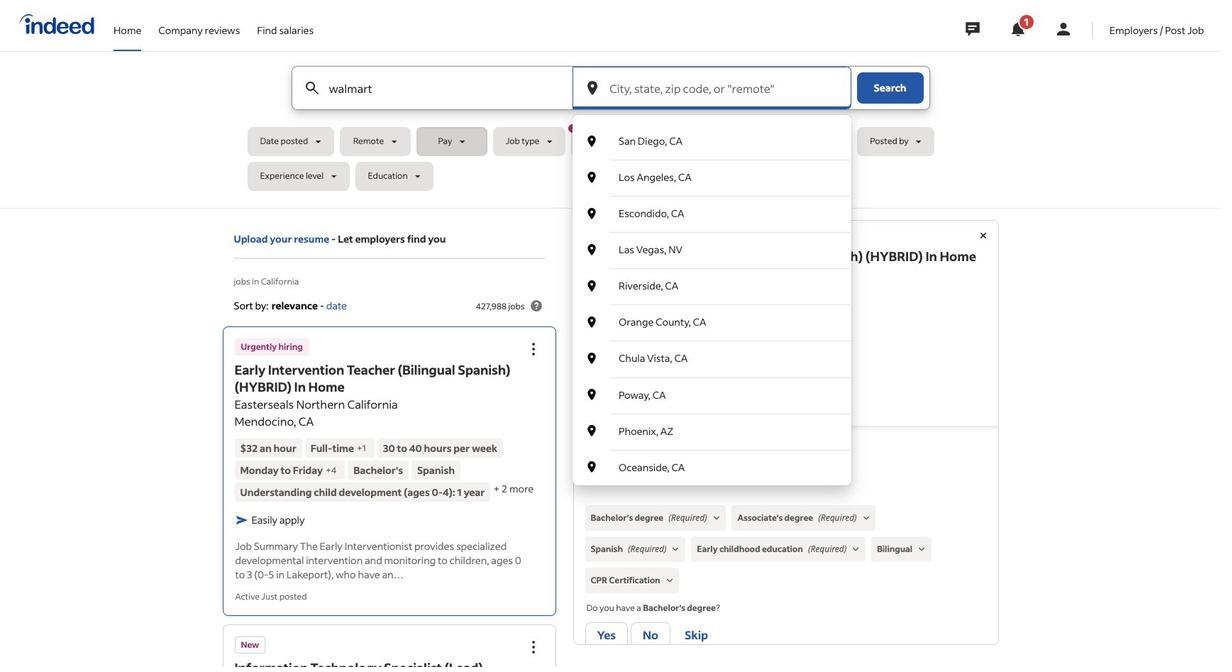 Task type: locate. For each thing, give the bounding box(es) containing it.
0 vertical spatial missing qualification image
[[860, 512, 873, 525]]

search suggestions list box
[[573, 124, 851, 485]]

None search field
[[247, 66, 974, 485]]

search: Job title, keywords, or company text field
[[326, 67, 548, 109]]

missing qualification image
[[860, 512, 873, 525], [916, 543, 929, 556]]

1 horizontal spatial missing qualification image
[[916, 543, 929, 556]]

missing qualification image
[[710, 512, 723, 525], [670, 543, 682, 556], [850, 543, 863, 556], [663, 574, 676, 587]]

job actions for early intervention teacher (bilingual spanish) (hybrid) in home is collapsed image
[[525, 341, 542, 358]]

account image
[[1055, 21, 1072, 38]]



Task type: describe. For each thing, give the bounding box(es) containing it.
Edit location text field
[[607, 67, 851, 109]]

close job details image
[[975, 227, 992, 244]]

messages unread count 0 image
[[964, 15, 982, 43]]

job actions for information technology specialist (lead) is collapsed image
[[525, 638, 542, 655]]

0 horizontal spatial missing qualification image
[[860, 512, 873, 525]]

1 vertical spatial missing qualification image
[[916, 543, 929, 556]]

help icon image
[[528, 297, 545, 314]]



Task type: vqa. For each thing, say whether or not it's contained in the screenshot.
help icon
yes



